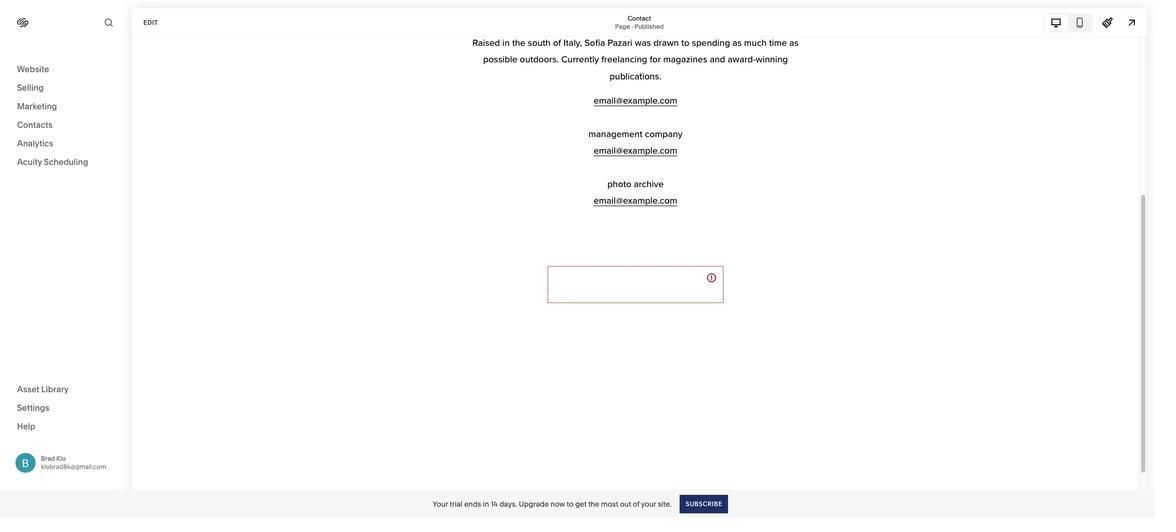 Task type: vqa. For each thing, say whether or not it's contained in the screenshot.
trial
yes



Task type: describe. For each thing, give the bounding box(es) containing it.
contacts
[[17, 120, 53, 130]]

·
[[632, 22, 633, 30]]

out
[[620, 499, 631, 509]]

to
[[567, 499, 574, 509]]

days.
[[499, 499, 517, 509]]

settings link
[[17, 402, 114, 414]]

page
[[615, 22, 630, 30]]

contact page · published
[[615, 14, 664, 30]]

acuity
[[17, 157, 42, 167]]

selling link
[[17, 82, 114, 94]]

contacts link
[[17, 119, 114, 132]]

in
[[483, 499, 489, 509]]

library
[[41, 384, 69, 394]]

your
[[433, 499, 448, 509]]

your trial ends in 14 days. upgrade now to get the most out of your site.
[[433, 499, 672, 509]]

upgrade
[[519, 499, 549, 509]]

acuity scheduling link
[[17, 156, 114, 169]]

asset library link
[[17, 383, 114, 396]]

asset
[[17, 384, 39, 394]]

klobrad84@gmail.com
[[41, 463, 106, 471]]

help
[[17, 421, 35, 431]]

edit
[[143, 18, 158, 26]]

brad klo klobrad84@gmail.com
[[41, 455, 106, 471]]

marketing link
[[17, 101, 114, 113]]

selling
[[17, 83, 44, 93]]

analytics link
[[17, 138, 114, 150]]

website
[[17, 64, 49, 74]]

the
[[588, 499, 599, 509]]

site.
[[658, 499, 672, 509]]

of
[[633, 499, 640, 509]]

published
[[634, 22, 664, 30]]

settings
[[17, 402, 49, 413]]

subscribe button
[[680, 495, 728, 513]]

klo
[[56, 455, 66, 462]]



Task type: locate. For each thing, give the bounding box(es) containing it.
tab list
[[1044, 14, 1092, 31]]

brad
[[41, 455, 55, 462]]

edit button
[[137, 13, 165, 32]]

scheduling
[[44, 157, 88, 167]]

analytics
[[17, 138, 53, 149]]

now
[[551, 499, 565, 509]]

marketing
[[17, 101, 57, 111]]

trial
[[450, 499, 462, 509]]

acuity scheduling
[[17, 157, 88, 167]]

your
[[641, 499, 656, 509]]

contact
[[628, 14, 651, 22]]

website link
[[17, 63, 114, 76]]

ends
[[464, 499, 481, 509]]

14
[[491, 499, 498, 509]]

get
[[575, 499, 587, 509]]

subscribe
[[686, 500, 722, 508]]

asset library
[[17, 384, 69, 394]]

most
[[601, 499, 618, 509]]

help link
[[17, 421, 35, 432]]



